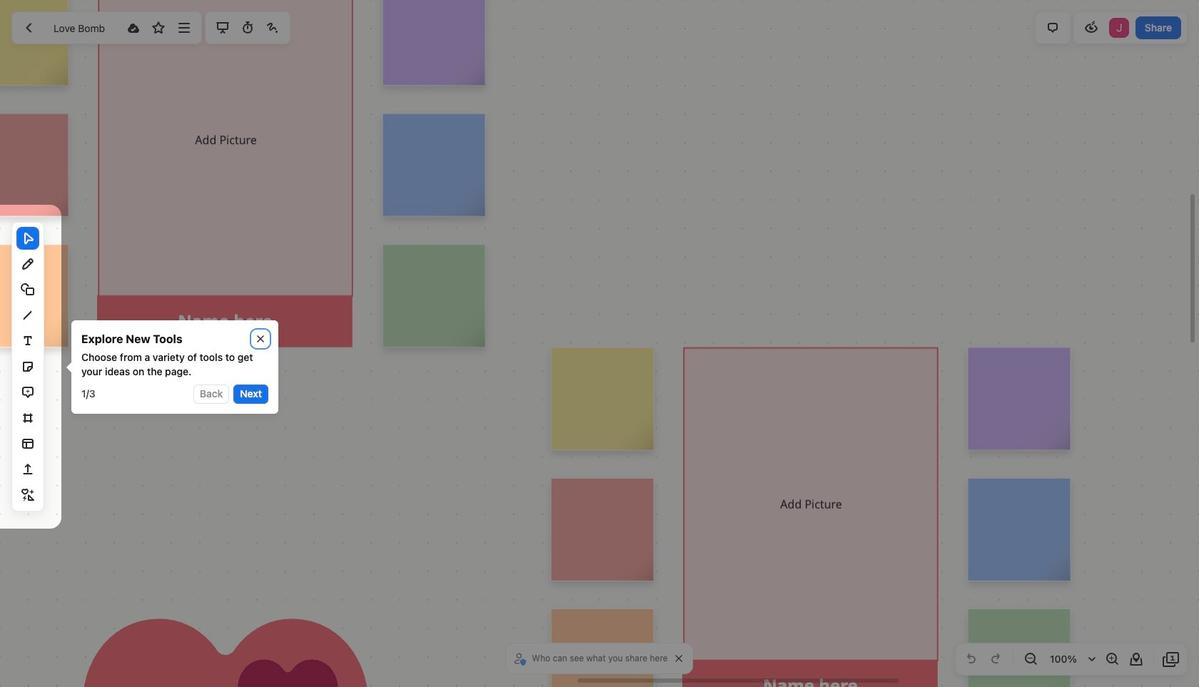 Task type: locate. For each thing, give the bounding box(es) containing it.
close image
[[676, 656, 683, 663]]

tooltip
[[61, 321, 278, 414]]

list item
[[1108, 16, 1131, 39]]

presentation image
[[214, 19, 231, 36]]

list
[[1108, 16, 1131, 39]]

star this whiteboard image
[[150, 19, 167, 36]]

dashboard image
[[21, 19, 38, 36]]

Document name text field
[[43, 16, 120, 39]]

more options image
[[175, 19, 192, 36]]



Task type: vqa. For each thing, say whether or not it's contained in the screenshot.
"Dashboard" image
yes



Task type: describe. For each thing, give the bounding box(es) containing it.
explore new tools element
[[81, 331, 182, 348]]

pages image
[[1163, 651, 1180, 668]]

timer image
[[239, 19, 256, 36]]

choose from a variety of tools to get your ideas on the page. element
[[81, 351, 268, 379]]

close image
[[257, 336, 264, 343]]

zoom out image
[[1023, 651, 1040, 668]]

zoom in image
[[1104, 651, 1121, 668]]

comment panel image
[[1045, 19, 1062, 36]]

laser image
[[264, 19, 281, 36]]



